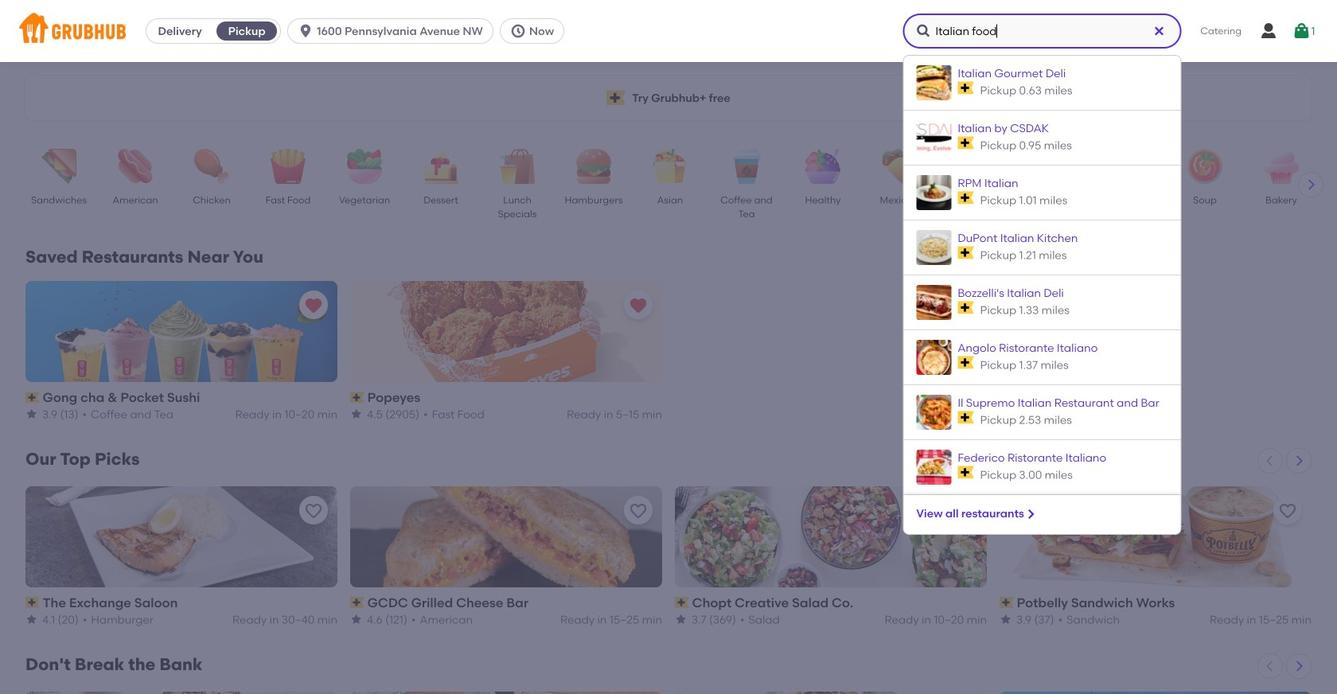 Task type: vqa. For each thing, say whether or not it's contained in the screenshot.
Breakfast image
yes



Task type: locate. For each thing, give the bounding box(es) containing it.
2 caret left icon image from the top
[[1265, 660, 1277, 673]]

hamburgers image
[[566, 149, 622, 184]]

1 list box from the left
[[0, 55, 1338, 694]]

2 vertical spatial caret right icon image
[[1293, 660, 1306, 673]]

1 caret left icon image from the top
[[1265, 455, 1277, 467]]

1 vertical spatial caret left icon image
[[1265, 660, 1277, 673]]

caret right icon image
[[1305, 178, 1318, 191], [1293, 455, 1306, 467], [1293, 660, 1306, 673]]

grubhub plus flag logo image for italian gourmet deli image
[[958, 81, 974, 94]]

list box
[[0, 55, 1338, 694], [903, 55, 1182, 535]]

grubhub plus flag logo image
[[958, 81, 974, 94], [607, 90, 626, 106], [958, 136, 974, 149], [958, 191, 974, 204], [958, 246, 974, 259], [958, 301, 974, 314], [958, 356, 974, 369], [958, 411, 974, 424], [958, 466, 974, 479]]

grubhub plus flag logo image for bozzelli's italian deli "image"
[[958, 301, 974, 314]]

0 vertical spatial caret left icon image
[[1265, 455, 1277, 467]]

grubhub plus flag logo image right bozzelli's italian deli "image"
[[958, 301, 974, 314]]

0 horizontal spatial svg image
[[298, 23, 314, 39]]

lunch specials image
[[490, 149, 546, 184]]

healthy image
[[796, 149, 851, 184]]

grubhub plus flag logo image up the "hamburgers" image
[[607, 90, 626, 106]]

svg image
[[298, 23, 314, 39], [510, 23, 526, 39]]

italian gourmet deli image
[[917, 65, 952, 100]]

grubhub plus flag logo image right 'italian by csdak' icon
[[958, 136, 974, 149]]

federico ristorante italiano image
[[917, 450, 952, 485]]

rpm italian image
[[917, 175, 952, 210]]

grubhub plus flag logo image right angolo ristorante italiano icon
[[958, 356, 974, 369]]

italian by csdak image
[[917, 120, 952, 155]]

star icon image
[[25, 408, 38, 421], [350, 408, 363, 421], [25, 614, 38, 626], [350, 614, 363, 626], [675, 614, 688, 626], [1000, 614, 1013, 626]]

grubhub plus flag logo image right italian gourmet deli image
[[958, 81, 974, 94]]

2 list box from the left
[[903, 55, 1182, 535]]

subscription pass image
[[25, 392, 40, 403], [350, 392, 365, 403], [25, 597, 40, 609], [350, 597, 365, 609], [675, 597, 689, 609]]

grubhub plus flag logo image for the rpm italian image
[[958, 191, 974, 204]]

grubhub plus flag logo image right the rpm italian image
[[958, 191, 974, 204]]

soup image
[[1178, 149, 1234, 184]]

1 horizontal spatial svg image
[[510, 23, 526, 39]]

svg image
[[1260, 22, 1279, 41], [1293, 22, 1312, 41], [916, 23, 932, 39], [1153, 25, 1166, 37]]

sandwiches image
[[31, 149, 87, 184]]

grubhub plus flag logo image right federico ristorante italiano icon
[[958, 466, 974, 479]]

grubhub plus flag logo image right dupont italian kitchen icon on the top
[[958, 246, 974, 259]]

pizza image
[[1025, 149, 1081, 184]]

grubhub plus flag logo image right il supremo italian restaurant and bar image
[[958, 411, 974, 424]]

dessert image
[[413, 149, 469, 184]]

caret left icon image
[[1265, 455, 1277, 467], [1265, 660, 1277, 673]]

dupont italian kitchen image
[[917, 230, 952, 265]]

Search for food, convenience, alcohol... search field
[[903, 14, 1182, 49]]



Task type: describe. For each thing, give the bounding box(es) containing it.
grubhub plus flag logo image for il supremo italian restaurant and bar image
[[958, 411, 974, 424]]

chicken image
[[184, 149, 240, 184]]

mexican image
[[872, 149, 928, 184]]

subscription pass image
[[1000, 597, 1014, 609]]

vegetarian image
[[337, 149, 393, 184]]

0 vertical spatial caret right icon image
[[1305, 178, 1318, 191]]

asian image
[[643, 149, 698, 184]]

caret left icon image for caret right icon to the bottom
[[1265, 660, 1277, 673]]

2 svg image from the left
[[510, 23, 526, 39]]

grubhub plus flag logo image for dupont italian kitchen icon on the top
[[958, 246, 974, 259]]

il supremo italian restaurant and bar image
[[917, 395, 952, 430]]

coffee and tea image
[[719, 149, 775, 184]]

1 vertical spatial caret right icon image
[[1293, 455, 1306, 467]]

grubhub plus flag logo image for angolo ristorante italiano icon
[[958, 356, 974, 369]]

breakfast image
[[949, 149, 1004, 184]]

bakery image
[[1254, 149, 1310, 184]]

caret left icon image for the middle caret right icon
[[1265, 455, 1277, 467]]

kids menu image
[[1101, 149, 1157, 184]]

1 svg image from the left
[[298, 23, 314, 39]]

grubhub plus flag logo image for 'italian by csdak' icon
[[958, 136, 974, 149]]

fast food image
[[260, 149, 316, 184]]

list box inside "main navigation" navigation
[[903, 55, 1182, 535]]

angolo ristorante italiano image
[[917, 340, 952, 375]]

main navigation navigation
[[0, 0, 1338, 694]]

grubhub plus flag logo image for federico ristorante italiano icon
[[958, 466, 974, 479]]

american image
[[108, 149, 163, 184]]

bozzelli's italian deli image
[[917, 285, 952, 320]]



